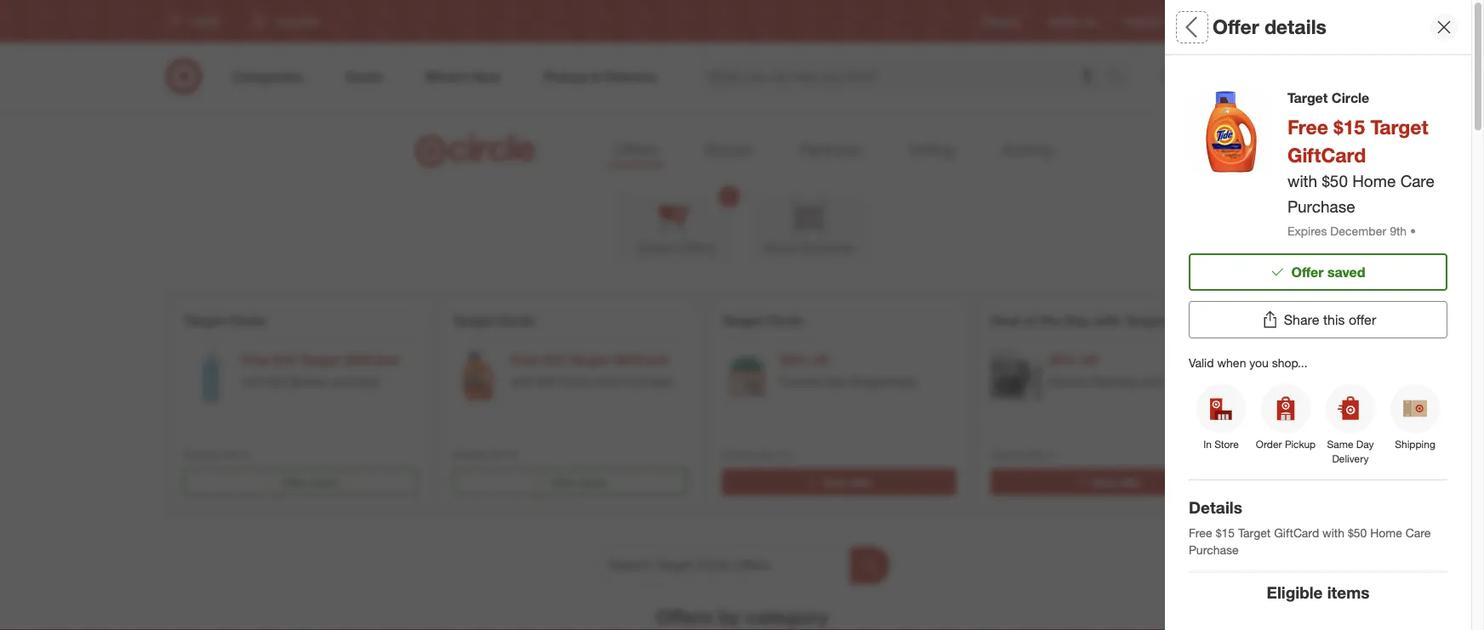 Task type: locate. For each thing, give the bounding box(es) containing it.
dialog
[[1165, 0, 1485, 631]]

1 9 from the left
[[242, 448, 248, 461]]

target circle logo image
[[413, 133, 542, 169]]

expires for free $15 target giftcard
[[453, 448, 487, 461]]

purchase inside the free $15 target giftcard with $50 home care purchase
[[623, 374, 673, 389]]

target circle for free $10 target giftcard
[[184, 312, 266, 329]]

2 horizontal spatial saved
[[1328, 264, 1366, 281]]

with inside details free $15 target giftcard with $50 home care purchase
[[1323, 526, 1345, 541]]

offer
[[1213, 15, 1259, 39], [1292, 264, 1324, 281], [282, 476, 306, 489], [551, 476, 575, 489]]

deal up you
[[1260, 312, 1289, 329]]

1 vertical spatial home
[[559, 374, 591, 389]]

save for 25% off
[[823, 476, 847, 489]]

expires dec 9 down 'free $15 target giftcard  with $50 home care purchase' 'image'
[[453, 448, 516, 461]]

0 vertical spatial offers
[[614, 140, 658, 159]]

save offer for 25% off
[[823, 476, 872, 489]]

you
[[1250, 356, 1269, 371]]

save offer button
[[722, 469, 957, 496], [991, 469, 1226, 496]]

dec down 'free $15 target giftcard  with $50 home care purchase' 'image'
[[490, 448, 508, 461]]

2 deal of the day with target circle from the left
[[1260, 312, 1476, 329]]

2 vertical spatial $50
[[1348, 526, 1367, 541]]

save for 30% off
[[1092, 476, 1116, 489]]

purchase inside free $15 target giftcard with $50 home care purchase expires december 9th •
[[1288, 197, 1356, 217]]

target inside details free $15 target giftcard with $50 home care purchase
[[1239, 526, 1271, 541]]

expires
[[1288, 224, 1327, 239], [184, 448, 218, 461], [453, 448, 487, 461], [722, 448, 756, 461], [991, 448, 1025, 461], [1260, 448, 1294, 461]]

dec left the 13
[[759, 448, 777, 461]]

offers
[[614, 140, 658, 159], [678, 240, 715, 256], [656, 605, 713, 629]]

offers link
[[607, 134, 665, 167]]

purchase for free $15 target giftcard with $50 home care purchase
[[623, 374, 673, 389]]

offer saved
[[1292, 264, 1366, 281], [282, 476, 338, 489], [551, 476, 607, 489]]

target circle up 'free $15 target giftcard  with $50 home care purchase' 'image'
[[453, 312, 535, 329]]

share this offer button
[[1189, 301, 1448, 339]]

9
[[242, 448, 248, 461], [511, 448, 516, 461]]

day inside "same day delivery"
[[1357, 438, 1374, 451]]

0 vertical spatial $15
[[1334, 115, 1365, 139]]

0 vertical spatial care
[[1401, 172, 1435, 191]]

expires left 'december' at the top of the page
[[1288, 224, 1327, 239]]

store
[[1215, 438, 1239, 451]]

2 vertical spatial home
[[1371, 526, 1403, 541]]

1 horizontal spatial 5
[[1318, 448, 1323, 461]]

expires dec 5 left same
[[1260, 448, 1323, 461]]

2 horizontal spatial purchase
[[1288, 197, 1356, 217]]

with inside free $10 target giftcard with $30 beauty purchase
[[242, 374, 264, 389]]

2 save offer button from the left
[[991, 469, 1226, 496]]

0 vertical spatial purchase
[[1288, 197, 1356, 217]]

2 save from the left
[[1092, 476, 1116, 489]]

save offer for 30% off
[[1092, 476, 1141, 489]]

1 horizontal spatial of
[[1293, 312, 1306, 329]]

$15 inside the free $15 target giftcard with $50 home care purchase
[[543, 352, 565, 369]]

2 expires dec 5 from the left
[[1260, 448, 1323, 461]]

1 vertical spatial purchase
[[623, 374, 673, 389]]

deal up 30% off electric blankets and throws image
[[991, 312, 1020, 329]]

free $15 target giftcard with $50 home care purchase
[[511, 352, 673, 389]]

2 horizontal spatial offer
[[1349, 312, 1377, 328]]

0 horizontal spatial deal
[[991, 312, 1020, 329]]

show barcode button
[[749, 191, 868, 265]]

5 down electric
[[1049, 448, 1054, 461]]

weekly ad
[[1048, 15, 1097, 28]]

with inside free $15 target giftcard with $50 home care purchase expires december 9th •
[[1288, 172, 1318, 191]]

expires dec 13
[[722, 448, 791, 461]]

off inside 30% off electric blankets and throws
[[1081, 352, 1098, 369]]

5
[[1049, 448, 1054, 461], [1318, 448, 1323, 461]]

redcard link
[[1124, 14, 1165, 29]]

target circle up 25%
[[722, 312, 804, 329]]

free inside free $10 target giftcard with $30 beauty purchase
[[242, 352, 270, 369]]

giftcard inside free $15 target giftcard with $50 home care purchase expires december 9th •
[[1288, 143, 1367, 167]]

25% off favorite day gingerbread image
[[722, 351, 773, 402]]

weekly
[[1048, 15, 1081, 28]]

1 horizontal spatial offer saved
[[551, 476, 607, 489]]

$50 up 'december' at the top of the page
[[1322, 172, 1348, 191]]

5 dec from the left
[[1297, 448, 1315, 461]]

home
[[1353, 172, 1396, 191], [559, 374, 591, 389], [1371, 526, 1403, 541]]

0 horizontal spatial 5
[[1049, 448, 1054, 461]]

1 horizontal spatial saved
[[578, 476, 607, 489]]

$50
[[1322, 172, 1348, 191], [536, 374, 555, 389], [1348, 526, 1367, 541]]

expires left the 13
[[722, 448, 756, 461]]

0 horizontal spatial expires dec 5
[[991, 448, 1054, 461]]

save
[[823, 476, 847, 489], [1092, 476, 1116, 489]]

free inside free $15 target giftcard with $50 home care purchase expires december 9th •
[[1288, 115, 1329, 139]]

giftcard for free $15 target giftcard with $50 home care purchase
[[613, 352, 667, 369]]

$50 right 'free $15 target giftcard  with $50 home care purchase' 'image'
[[536, 374, 555, 389]]

voting
[[909, 140, 954, 159]]

deal of the day with target circle
[[991, 312, 1207, 329], [1260, 312, 1476, 329]]

$15 inside free $15 target giftcard with $50 home care purchase expires december 9th •
[[1334, 115, 1365, 139]]

2 9 from the left
[[511, 448, 516, 461]]

2 vertical spatial $15
[[1216, 526, 1235, 541]]

offer for 25% off
[[850, 476, 872, 489]]

offers inside button
[[678, 240, 715, 256]]

day right share
[[1334, 312, 1359, 329]]

1 horizontal spatial save offer button
[[991, 469, 1226, 496]]

dec for 25% off
[[759, 448, 777, 461]]

giftcard inside the free $15 target giftcard with $50 home care purchase
[[613, 352, 667, 369]]

0 horizontal spatial offer saved button
[[184, 469, 419, 496]]

0 horizontal spatial 9
[[242, 448, 248, 461]]

1 vertical spatial $15
[[543, 352, 565, 369]]

$10
[[274, 352, 296, 369]]

of up 30% off electric blankets and throws image
[[1024, 312, 1037, 329]]

offer saved for free $10 target giftcard
[[282, 476, 338, 489]]

throws
[[1165, 374, 1203, 389]]

electric
[[1049, 374, 1089, 389]]

purchase inside details free $15 target giftcard with $50 home care purchase
[[1189, 543, 1239, 558]]

eligible
[[1267, 584, 1323, 603]]

2 vertical spatial purchase
[[1189, 543, 1239, 558]]

1 horizontal spatial expires dec 5
[[1260, 448, 1323, 461]]

care for free $15 target giftcard with $50 home care purchase
[[594, 374, 619, 389]]

show barcode
[[764, 240, 854, 256]]

expires down 'free $15 target giftcard  with $50 home care purchase' 'image'
[[453, 448, 487, 461]]

1 horizontal spatial 9
[[511, 448, 516, 461]]

stores
[[1299, 15, 1328, 28]]

day inside 25% off favorite day gingerbread
[[825, 374, 846, 389]]

1 vertical spatial $50
[[536, 374, 555, 389]]

purchase
[[1288, 197, 1356, 217], [623, 374, 673, 389], [1189, 543, 1239, 558]]

blankets
[[1092, 374, 1138, 389]]

0 horizontal spatial save offer
[[823, 476, 872, 489]]

expires for free $10 target giftcard
[[184, 448, 218, 461]]

expires dec 5
[[991, 448, 1054, 461], [1260, 448, 1323, 461]]

2 vertical spatial care
[[1406, 526, 1431, 541]]

free for free $15 target giftcard with $50 home care purchase
[[511, 352, 539, 369]]

activity link
[[995, 134, 1061, 167]]

circle
[[1223, 15, 1249, 28], [1332, 89, 1370, 106], [228, 312, 266, 329], [497, 312, 535, 329], [766, 312, 804, 329], [1169, 312, 1207, 329], [1438, 312, 1476, 329]]

giftcard
[[1288, 143, 1367, 167], [344, 352, 398, 369], [613, 352, 667, 369], [1274, 526, 1320, 541]]

0 horizontal spatial the
[[1041, 312, 1061, 329]]

0 horizontal spatial save offer button
[[722, 469, 957, 496]]

1 expires dec 9 from the left
[[184, 448, 248, 461]]

2 save offer from the left
[[1092, 476, 1141, 489]]

9th
[[1390, 224, 1407, 239]]

day right favorite
[[825, 374, 846, 389]]

find
[[1276, 15, 1296, 28]]

favorite
[[780, 374, 822, 389]]

0 horizontal spatial expires dec 9
[[184, 448, 248, 461]]

show
[[764, 240, 798, 256]]

activity
[[1002, 140, 1054, 159]]

purchase for free $15 target giftcard with $50 home care purchase expires december 9th •
[[1288, 197, 1356, 217]]

dec for free $10 target giftcard
[[221, 448, 239, 461]]

$15 inside details free $15 target giftcard with $50 home care purchase
[[1216, 526, 1235, 541]]

2 vertical spatial offers
[[656, 605, 713, 629]]

target inside free $15 target giftcard with $50 home care purchase expires december 9th •
[[1371, 115, 1429, 139]]

free $15 target giftcard  with $50 home care purchase image
[[453, 351, 504, 402]]

care
[[1401, 172, 1435, 191], [594, 374, 619, 389], [1406, 526, 1431, 541]]

1 horizontal spatial deal
[[1260, 312, 1289, 329]]

dec left same
[[1297, 448, 1315, 461]]

dec for 30% off
[[1028, 448, 1046, 461]]

0 horizontal spatial deal of the day with target circle
[[991, 312, 1207, 329]]

$50 up items
[[1348, 526, 1367, 541]]

target inside the free $15 target giftcard with $50 home care purchase
[[568, 352, 609, 369]]

0 horizontal spatial off
[[812, 352, 829, 369]]

day up 30%
[[1065, 312, 1090, 329]]

0 vertical spatial home
[[1353, 172, 1396, 191]]

2 off from the left
[[1081, 352, 1098, 369]]

expires down free $10 target giftcard  with $30 beauty purchase image
[[184, 448, 218, 461]]

dec down 30% off electric blankets and throws image
[[1028, 448, 1046, 461]]

off for 30% off
[[1081, 352, 1098, 369]]

free inside the free $15 target giftcard with $50 home care purchase
[[511, 352, 539, 369]]

What can we help you find? suggestions appear below search field
[[699, 58, 1111, 95]]

save offer button for 30% off
[[991, 469, 1226, 496]]

expires dec 9 for free $10 target giftcard
[[184, 448, 248, 461]]

offer
[[1349, 312, 1377, 328], [850, 476, 872, 489], [1119, 476, 1141, 489]]

2 deal from the left
[[1260, 312, 1289, 329]]

deal
[[991, 312, 1020, 329], [1260, 312, 1289, 329]]

2 horizontal spatial offer saved
[[1292, 264, 1366, 281]]

1 horizontal spatial expires dec 9
[[453, 448, 516, 461]]

$50 inside free $15 target giftcard with $50 home care purchase expires december 9th •
[[1322, 172, 1348, 191]]

registry
[[983, 15, 1021, 28]]

0 horizontal spatial offer saved
[[282, 476, 338, 489]]

target circle
[[1192, 15, 1249, 28], [1288, 89, 1370, 106], [184, 312, 266, 329], [453, 312, 535, 329], [722, 312, 804, 329]]

1 horizontal spatial save
[[1092, 476, 1116, 489]]

day up delivery
[[1357, 438, 1374, 451]]

expires dec 5 down 30% off electric blankets and throws image
[[991, 448, 1054, 461]]

2 expires dec 9 from the left
[[453, 448, 516, 461]]

1 save from the left
[[823, 476, 847, 489]]

details
[[1189, 498, 1243, 517]]

1 off from the left
[[812, 352, 829, 369]]

1 horizontal spatial offer saved button
[[453, 469, 688, 496]]

None text field
[[595, 547, 850, 585]]

bonus link
[[699, 134, 759, 167]]

find stores
[[1276, 15, 1328, 28]]

expires down 30% off electric blankets and throws image
[[991, 448, 1025, 461]]

0 horizontal spatial purchase
[[623, 374, 673, 389]]

1 vertical spatial offers
[[678, 240, 715, 256]]

0 vertical spatial $50
[[1322, 172, 1348, 191]]

1 horizontal spatial $15
[[1216, 526, 1235, 541]]

valid when you shop...
[[1189, 356, 1308, 371]]

1 horizontal spatial off
[[1081, 352, 1098, 369]]

off inside 25% off favorite day gingerbread
[[812, 352, 829, 369]]

target circle down stores
[[1288, 89, 1370, 106]]

2 of from the left
[[1293, 312, 1306, 329]]

expires inside free $15 target giftcard with $50 home care purchase expires december 9th •
[[1288, 224, 1327, 239]]

1 save offer from the left
[[823, 476, 872, 489]]

$30
[[267, 374, 286, 389]]

details
[[1265, 15, 1327, 39]]

1 save offer button from the left
[[722, 469, 957, 496]]

1 horizontal spatial the
[[1310, 312, 1330, 329]]

1 horizontal spatial offer
[[1119, 476, 1141, 489]]

1 horizontal spatial deal of the day with target circle
[[1260, 312, 1476, 329]]

dialog containing offer details
[[1165, 0, 1485, 631]]

off right 30%
[[1081, 352, 1098, 369]]

giftcard inside free $10 target giftcard with $30 beauty purchase
[[344, 352, 398, 369]]

free inside details free $15 target giftcard with $50 home care purchase
[[1189, 526, 1213, 541]]

target circle up free $10 target giftcard  with $30 beauty purchase image
[[184, 312, 266, 329]]

free
[[1288, 115, 1329, 139], [242, 352, 270, 369], [511, 352, 539, 369], [1189, 526, 1213, 541]]

home inside the free $15 target giftcard with $50 home care purchase
[[559, 374, 591, 389]]

0 horizontal spatial $15
[[543, 352, 565, 369]]

order pickup
[[1256, 438, 1316, 451]]

3 dec from the left
[[759, 448, 777, 461]]

weekly ad link
[[1048, 14, 1097, 29]]

1 horizontal spatial purchase
[[1189, 543, 1239, 558]]

care inside the free $15 target giftcard with $50 home care purchase
[[594, 374, 619, 389]]

5 right pickup
[[1318, 448, 1323, 461]]

1 vertical spatial care
[[594, 374, 619, 389]]

offer saved for free $15 target giftcard
[[551, 476, 607, 489]]

4 dec from the left
[[1028, 448, 1046, 461]]

target
[[1192, 15, 1220, 28], [1288, 89, 1328, 106], [1371, 115, 1429, 139], [184, 312, 224, 329], [453, 312, 493, 329], [722, 312, 762, 329], [1125, 312, 1165, 329], [1394, 312, 1434, 329], [299, 352, 340, 369], [568, 352, 609, 369], [1239, 526, 1271, 541]]

0 horizontal spatial offer
[[850, 476, 872, 489]]

0 horizontal spatial save
[[823, 476, 847, 489]]

of left this
[[1293, 312, 1306, 329]]

2 horizontal spatial $15
[[1334, 115, 1365, 139]]

home inside free $15 target giftcard with $50 home care purchase expires december 9th •
[[1353, 172, 1396, 191]]

0 horizontal spatial saved
[[309, 476, 338, 489]]

$50 inside details free $15 target giftcard with $50 home care purchase
[[1348, 526, 1367, 541]]

25%
[[780, 352, 808, 369]]

category
[[746, 605, 829, 629]]

dec down free $10 target giftcard  with $30 beauty purchase image
[[221, 448, 239, 461]]

$50 inside the free $15 target giftcard with $50 home care purchase
[[536, 374, 555, 389]]

the
[[1041, 312, 1061, 329], [1310, 312, 1330, 329]]

1 horizontal spatial save offer
[[1092, 476, 1141, 489]]

search
[[1099, 70, 1140, 86]]

offer saved inside dialog
[[1292, 264, 1366, 281]]

of
[[1024, 312, 1037, 329], [1293, 312, 1306, 329]]

share
[[1284, 312, 1320, 328]]

1 deal from the left
[[991, 312, 1020, 329]]

off right 25%
[[812, 352, 829, 369]]

offer saved button for free $15 target giftcard
[[453, 469, 688, 496]]

day
[[1065, 312, 1090, 329], [1334, 312, 1359, 329], [825, 374, 846, 389], [1357, 438, 1374, 451]]

same
[[1327, 438, 1354, 451]]

care inside free $15 target giftcard with $50 home care purchase expires december 9th •
[[1401, 172, 1435, 191]]

offers for offers by category
[[656, 605, 713, 629]]

saved
[[1328, 264, 1366, 281], [309, 476, 338, 489], [578, 476, 607, 489]]

1 dec from the left
[[221, 448, 239, 461]]

expires dec 9 down free $10 target giftcard  with $30 beauty purchase image
[[184, 448, 248, 461]]

off
[[812, 352, 829, 369], [1081, 352, 1098, 369]]

dec
[[221, 448, 239, 461], [490, 448, 508, 461], [759, 448, 777, 461], [1028, 448, 1046, 461], [1297, 448, 1315, 461]]

home for free $15 target giftcard with $50 home care purchase
[[559, 374, 591, 389]]

2 dec from the left
[[490, 448, 508, 461]]

0 horizontal spatial of
[[1024, 312, 1037, 329]]



Task type: describe. For each thing, give the bounding box(es) containing it.
target circle for free $15 target giftcard
[[453, 312, 535, 329]]

pickup
[[1285, 438, 1316, 451]]

expires for 30% off
[[991, 448, 1025, 461]]

30%
[[1049, 352, 1077, 369]]

target circle left find
[[1192, 15, 1249, 28]]

free for free $15 target giftcard with $50 home care purchase expires december 9th •
[[1288, 115, 1329, 139]]

beauty
[[290, 374, 327, 389]]

saved offers button
[[616, 191, 735, 265]]

1 deal of the day with target circle from the left
[[991, 312, 1207, 329]]

free for free $10 target giftcard with $30 beauty purchase
[[242, 352, 270, 369]]

25% off favorite day gingerbread
[[780, 352, 916, 389]]

offer inside dialog
[[1349, 312, 1377, 328]]

2 5 from the left
[[1318, 448, 1323, 461]]

free $15 target giftcard with $50 home care purchase expires december 9th •
[[1288, 115, 1435, 239]]

dec for free $15 target giftcard
[[490, 448, 508, 461]]

saved for free $10 target giftcard
[[309, 476, 338, 489]]

target circle link
[[1192, 14, 1249, 29]]

this
[[1324, 312, 1345, 328]]

and
[[1141, 374, 1161, 389]]

partners link
[[793, 134, 868, 167]]

1 the from the left
[[1041, 312, 1061, 329]]

items
[[1328, 584, 1370, 603]]

barcode
[[802, 240, 854, 256]]

same day delivery
[[1327, 438, 1374, 465]]

•
[[1410, 224, 1416, 239]]

giftcard for free $10 target giftcard with $30 beauty purchase
[[344, 352, 398, 369]]

2 horizontal spatial offer saved button
[[1189, 254, 1448, 291]]

expires dec 9 for free $15 target giftcard
[[453, 448, 516, 461]]

eligible items
[[1267, 584, 1370, 603]]

offers for offers
[[614, 140, 658, 159]]

home for free $15 target giftcard with $50 home care purchase expires december 9th •
[[1353, 172, 1396, 191]]

redcard
[[1124, 15, 1165, 28]]

$50 for free $15 target giftcard with $50 home care purchase
[[536, 374, 555, 389]]

13
[[780, 448, 791, 461]]

details free $15 target giftcard with $50 home care purchase
[[1189, 498, 1435, 558]]

find stores link
[[1276, 14, 1328, 29]]

giftcard for free $15 target giftcard with $50 home care purchase expires december 9th •
[[1288, 143, 1367, 167]]

in store
[[1204, 438, 1239, 451]]

purchase
[[330, 374, 380, 389]]

with inside the free $15 target giftcard with $50 home care purchase
[[511, 374, 533, 389]]

by
[[718, 605, 740, 629]]

30% off electric blankets and throws image
[[991, 351, 1042, 402]]

2 the from the left
[[1310, 312, 1330, 329]]

shop...
[[1272, 356, 1308, 371]]

20% off target certified refurbished apple product image
[[1260, 351, 1311, 402]]

ad
[[1084, 15, 1097, 28]]

saved for free $15 target giftcard
[[578, 476, 607, 489]]

30% off electric blankets and throws
[[1049, 352, 1203, 389]]

save offer button for 25% off
[[722, 469, 957, 496]]

gingerbread
[[849, 374, 916, 389]]

offer details
[[1213, 15, 1327, 39]]

offers by category
[[656, 605, 829, 629]]

partners
[[800, 140, 861, 159]]

valid
[[1189, 356, 1214, 371]]

order
[[1256, 438, 1282, 451]]

voting link
[[902, 134, 961, 167]]

saved offers
[[636, 240, 715, 256]]

saved
[[636, 240, 675, 256]]

care for free $15 target giftcard with $50 home care purchase expires december 9th •
[[1401, 172, 1435, 191]]

1 of from the left
[[1024, 312, 1037, 329]]

shipping
[[1395, 438, 1436, 451]]

share this offer
[[1284, 312, 1377, 328]]

expires right store at the bottom of the page
[[1260, 448, 1294, 461]]

offer for 30% off
[[1119, 476, 1141, 489]]

target circle for 25% off
[[722, 312, 804, 329]]

free $10 target giftcard with $30 beauty purchase
[[242, 352, 398, 389]]

9 for free $15 target giftcard
[[511, 448, 516, 461]]

$15 for free $15 target giftcard with $50 home care purchase
[[543, 352, 565, 369]]

care inside details free $15 target giftcard with $50 home care purchase
[[1406, 526, 1431, 541]]

delivery
[[1333, 453, 1369, 465]]

december
[[1331, 224, 1387, 239]]

when
[[1218, 356, 1247, 371]]

in
[[1204, 438, 1212, 451]]

target inside free $10 target giftcard with $30 beauty purchase
[[299, 352, 340, 369]]

registry link
[[983, 14, 1021, 29]]

$15 for free $15 target giftcard with $50 home care purchase expires december 9th •
[[1334, 115, 1365, 139]]

1 5 from the left
[[1049, 448, 1054, 461]]

free $10 target giftcard  with $30 beauty purchase image
[[184, 351, 235, 402]]

off for 25% off
[[812, 352, 829, 369]]

home inside details free $15 target giftcard with $50 home care purchase
[[1371, 526, 1403, 541]]

saved inside dialog
[[1328, 264, 1366, 281]]

9 for free $10 target giftcard
[[242, 448, 248, 461]]

1 expires dec 5 from the left
[[991, 448, 1054, 461]]

search button
[[1099, 58, 1140, 99]]

offer saved button for free $10 target giftcard
[[184, 469, 419, 496]]

giftcard inside details free $15 target giftcard with $50 home care purchase
[[1274, 526, 1320, 541]]

$50 for free $15 target giftcard with $50 home care purchase expires december 9th •
[[1322, 172, 1348, 191]]

bonus
[[706, 140, 752, 159]]

expires for 25% off
[[722, 448, 756, 461]]



Task type: vqa. For each thing, say whether or not it's contained in the screenshot.
Offers
yes



